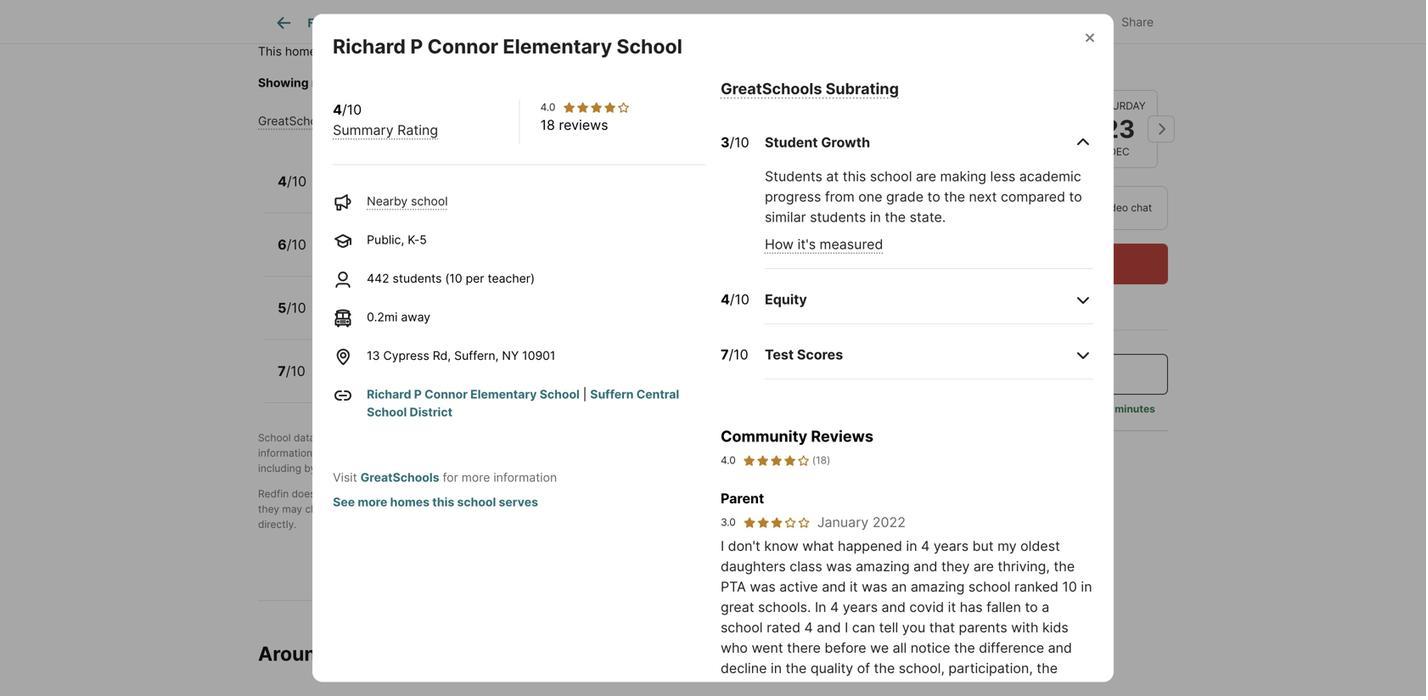 Task type: locate. For each thing, give the bounding box(es) containing it.
next
[[969, 188, 997, 205]]

more right see at the left bottom
[[358, 495, 388, 509]]

or down community reviews
[[786, 447, 796, 459]]

serves right '8'
[[400, 311, 438, 325]]

7 inside richard p connor elementary school dialog
[[721, 346, 729, 363]]

amazing down happened
[[856, 558, 910, 575]]

share button
[[1084, 4, 1168, 39]]

0 vertical spatial k-
[[366, 184, 378, 199]]

richard for richard p connor elementary school |
[[367, 387, 411, 402]]

elementary for richard p connor elementary school |
[[471, 387, 537, 402]]

and up 'contacting'
[[315, 447, 333, 459]]

suffern central school district link up the organization.
[[367, 387, 679, 419]]

information inside richard p connor elementary school dialog
[[494, 470, 557, 485]]

0 horizontal spatial 4 /10
[[278, 173, 307, 190]]

scores
[[797, 346, 843, 363]]

1 vertical spatial all
[[893, 640, 907, 656]]

as inside , a nonprofit organization. redfin recommends buyers and renters use greatschools information and ratings as a
[[372, 447, 383, 459]]

0 horizontal spatial amazing
[[856, 558, 910, 575]]

tab
[[352, 3, 436, 43], [436, 3, 556, 43], [556, 3, 686, 43], [686, 3, 763, 43], [763, 3, 837, 43]]

thriving,
[[998, 558, 1050, 575]]

0 vertical spatial it
[[850, 579, 858, 595]]

1 tour from the left
[[938, 202, 961, 214]]

/10 left student
[[730, 134, 749, 151]]

redfin up investigation
[[579, 432, 610, 444]]

13 cypress rd, suffern, ny 10901
[[367, 348, 556, 363]]

1 horizontal spatial rating 4.0 out of 5 element
[[743, 453, 811, 468]]

suffern inside suffern central school district
[[590, 387, 634, 402]]

information inside , a nonprofit organization. redfin recommends buyers and renters use greatschools information and ratings as a
[[258, 447, 313, 459]]

0 horizontal spatial they
[[258, 503, 279, 515]]

is right data
[[318, 432, 326, 444]]

home inside suffern senior high school public, 9-12 • serves this home • 2.2mi
[[471, 374, 502, 388]]

0 vertical spatial information
[[258, 447, 313, 459]]

1 vertical spatial elementary
[[471, 387, 537, 402]]

as right used
[[772, 488, 783, 500]]

0 horizontal spatial was
[[750, 579, 776, 595]]

not down redfin does not endorse or guarantee this information.
[[383, 503, 398, 515]]

ny
[[502, 348, 519, 363]]

1 vertical spatial it
[[948, 599, 956, 616]]

saturday 23 dec
[[1093, 100, 1146, 158]]

used
[[746, 488, 769, 500]]

schools. up 4 /10 summary rating
[[355, 76, 404, 90]]

in left person
[[963, 202, 972, 214]]

nearby down road
[[399, 248, 439, 262]]

as
[[372, 447, 383, 459], [772, 488, 783, 500]]

from
[[825, 188, 855, 205]]

it
[[850, 579, 858, 595], [948, 599, 956, 616]]

less
[[991, 168, 1016, 185]]

public, for public, k-5 • nearby school • 0.2mi
[[325, 184, 363, 199]]

guaranteed
[[401, 503, 457, 515]]

greatschools summary rating link
[[258, 114, 429, 128]]

0 vertical spatial schools
[[689, 76, 732, 90]]

1 vertical spatial 4 /10
[[721, 291, 750, 308]]

0 horizontal spatial 4.0
[[541, 101, 556, 113]]

elementary for richard p connor elementary school
[[503, 34, 612, 58]]

2 tour from the left
[[1061, 202, 1082, 214]]

1 vertical spatial suffern
[[325, 355, 375, 372]]

1 horizontal spatial students
[[810, 209, 866, 225]]

list box containing tour in person
[[903, 186, 1168, 230]]

eligibility,
[[668, 503, 713, 515]]

buyers
[[678, 432, 711, 444]]

7 left test
[[721, 346, 729, 363]]

amazing
[[856, 558, 910, 575], [911, 579, 965, 595]]

2 vertical spatial suffern
[[590, 387, 634, 402]]

this down visit greatschools for more information
[[432, 495, 454, 509]]

only;
[[843, 488, 866, 500]]

1 horizontal spatial 7 /10
[[721, 346, 749, 363]]

0 vertical spatial rating 4.0 out of 5 element
[[562, 101, 630, 114]]

central
[[437, 44, 480, 59], [637, 387, 679, 402]]

and down the endorse
[[344, 503, 362, 515]]

greatschools
[[721, 79, 822, 98], [258, 114, 334, 128], [389, 432, 453, 444], [792, 432, 857, 444], [361, 470, 439, 485]]

0 horizontal spatial be
[[472, 503, 484, 515]]

nearby up road
[[399, 184, 439, 199]]

school inside suffern senior high school public, 9-12 • serves this home • 2.2mi
[[458, 355, 504, 372]]

suffern for high
[[325, 355, 375, 372]]

the down there
[[786, 660, 807, 677]]

schools down community
[[746, 447, 783, 459]]

0 vertical spatial 1.1mi
[[493, 248, 519, 262]]

k- inside montebello road school public, k-5 • nearby school • 1.1mi
[[366, 248, 378, 262]]

summary rating link
[[333, 122, 438, 138]]

0 vertical spatial they
[[258, 503, 279, 515]]

test scores button
[[765, 331, 1094, 379]]

1 horizontal spatial information
[[494, 470, 557, 485]]

as inside school service boundaries are intended to be used as a reference only; they may change and are not
[[772, 488, 783, 500]]

0 vertical spatial students
[[810, 209, 866, 225]]

3
[[721, 134, 730, 151]]

and down ,
[[444, 447, 462, 459]]

with
[[1011, 619, 1039, 636]]

0 horizontal spatial rating 4.0 out of 5 element
[[562, 101, 630, 114]]

all inside i don't know what happened in 4 years but my oldest daughters class was amazing and they are thriving, the pta was active and it was an amazing school ranked 10 in great schools. in 4 years and covid it has fallen to a school rated 4 and i can tell you that parents with kids who went there before we all notice the difference and decline in the quality of the school, participation, the clicky and snobby pta, its pathetic.
[[893, 640, 907, 656]]

rating
[[393, 114, 429, 128], [398, 122, 438, 138]]

i
[[721, 538, 724, 554], [845, 619, 849, 636]]

0 vertical spatial elementary
[[503, 34, 612, 58]]

not inside school service boundaries are intended to be used as a reference only; they may change and are not
[[383, 503, 398, 515]]

by
[[374, 432, 386, 444], [304, 462, 316, 475]]

contact
[[715, 503, 752, 515]]

amazing up 'covid'
[[911, 579, 965, 595]]

1 horizontal spatial schools
[[689, 76, 732, 90]]

public, inside suffern senior high school public, 9-12 • serves this home • 2.2mi
[[325, 374, 363, 388]]

a inside i don't know what happened in 4 years but my oldest daughters class was amazing and they are thriving, the pta was active and it was an amazing school ranked 10 in great schools. in 4 years and covid it has fallen to a school rated 4 and i can tell you that parents with kids who went there before we all notice the difference and decline in the quality of the school, participation, the clicky and snobby pta, its pathetic.
[[1042, 599, 1050, 616]]

and down in
[[817, 619, 841, 636]]

1 vertical spatial district
[[808, 503, 841, 515]]

suffern central school district link up 'check'
[[391, 44, 569, 59]]

public, left 6-
[[325, 311, 363, 325]]

next image
[[1148, 115, 1175, 143]]

suffern,
[[454, 348, 499, 363]]

person
[[975, 202, 1010, 214]]

0 horizontal spatial their
[[507, 447, 529, 459]]

tour inside option
[[1061, 202, 1082, 214]]

school inside montebello road school public, k-5 • nearby school • 1.1mi
[[443, 248, 480, 262]]

4 right happened
[[921, 538, 930, 554]]

serves down high
[[405, 374, 444, 388]]

and
[[714, 432, 732, 444], [315, 447, 333, 459], [444, 447, 462, 459], [373, 462, 391, 475], [344, 503, 362, 515], [914, 558, 938, 575], [822, 579, 846, 595], [882, 599, 906, 616], [817, 619, 841, 636], [1048, 640, 1072, 656], [761, 680, 785, 696]]

quality
[[811, 660, 854, 677]]

/10 inside 4 /10 summary rating
[[342, 101, 362, 118]]

school down community reviews
[[799, 447, 831, 459]]

1 horizontal spatial not
[[383, 503, 398, 515]]

2 their from the left
[[683, 447, 705, 459]]

0 vertical spatial all
[[673, 76, 686, 90]]

0 vertical spatial by
[[374, 432, 386, 444]]

/10 down "6 /10"
[[287, 300, 306, 316]]

a inside school service boundaries are intended to be used as a reference only; they may change and are not
[[786, 488, 792, 500]]

connor down high
[[425, 387, 468, 402]]

central up 'check'
[[437, 44, 480, 59]]

5 inside richard p connor elementary school dialog
[[420, 233, 427, 247]]

1 vertical spatial by
[[304, 462, 316, 475]]

list box
[[903, 186, 1168, 230]]

please
[[406, 76, 443, 90]]

richard inside richard p connor elementary school element
[[333, 34, 406, 58]]

what
[[803, 538, 834, 554]]

their
[[507, 447, 529, 459], [683, 447, 705, 459]]

0 vertical spatial district
[[526, 44, 569, 59]]

• right "nearby school" link
[[483, 184, 490, 199]]

3 tab from the left
[[556, 3, 686, 43]]

test scores
[[765, 346, 843, 363]]

january 2022
[[818, 514, 906, 531]]

community reviews
[[721, 427, 874, 446]]

making
[[940, 168, 987, 185]]

a right ,
[[459, 432, 465, 444]]

class
[[790, 558, 823, 575]]

4 /10 up "6 /10"
[[278, 173, 307, 190]]

1 horizontal spatial amazing
[[911, 579, 965, 595]]

school inside first step, and conduct their own investigation to determine their desired schools or school districts, including by contacting and visiting the schools themselves.
[[799, 447, 831, 459]]

1 horizontal spatial district
[[526, 44, 569, 59]]

share
[[1122, 15, 1154, 29]]

district down feed tab list
[[526, 44, 569, 59]]

montebello
[[325, 229, 400, 245]]

they up has
[[942, 558, 970, 575]]

•
[[389, 184, 395, 199], [483, 184, 490, 199], [389, 248, 395, 262], [483, 248, 490, 262], [390, 311, 396, 325], [500, 311, 507, 325], [395, 374, 402, 388], [506, 374, 512, 388]]

was down what
[[826, 558, 852, 575]]

1 vertical spatial they
[[942, 558, 970, 575]]

0 horizontal spatial by
[[304, 462, 316, 475]]

information.
[[464, 488, 521, 500]]

schools
[[689, 76, 732, 90], [746, 447, 783, 459], [450, 462, 486, 475]]

1 vertical spatial k-
[[408, 233, 420, 247]]

this
[[780, 76, 801, 90], [843, 168, 866, 185], [442, 311, 462, 325], [447, 374, 468, 388], [444, 488, 461, 500], [432, 495, 454, 509], [333, 642, 370, 666]]

school up to
[[524, 488, 557, 500]]

0 vertical spatial connor
[[428, 34, 499, 58]]

school up road
[[411, 194, 448, 208]]

None button
[[913, 89, 990, 169], [997, 90, 1074, 168], [1081, 90, 1158, 168], [913, 89, 990, 169], [997, 90, 1074, 168], [1081, 90, 1158, 168]]

rating 4.0 out of 5 element up reviews
[[562, 101, 630, 114]]

1 vertical spatial central
[[637, 387, 679, 402]]

1 horizontal spatial as
[[772, 488, 783, 500]]

public, down montebello
[[325, 248, 363, 262]]

schools.
[[355, 76, 404, 90], [758, 599, 811, 616]]

a down ranked
[[1042, 599, 1050, 616]]

0 vertical spatial years
[[934, 538, 969, 554]]

tab up .
[[556, 3, 686, 43]]

k- down montebello
[[366, 248, 378, 262]]

1 horizontal spatial 7
[[721, 346, 729, 363]]

1 horizontal spatial be
[[730, 488, 743, 500]]

/10 down nearby at the left
[[342, 101, 362, 118]]

0 vertical spatial 0.2mi
[[493, 184, 524, 199]]

conduct
[[464, 447, 504, 459]]

schedule
[[990, 256, 1051, 272]]

0 vertical spatial suffern central school district link
[[391, 44, 569, 59]]

to down ranked
[[1025, 599, 1038, 616]]

1 vertical spatial is
[[318, 432, 326, 444]]

0 vertical spatial richard
[[333, 34, 406, 58]]

tour left via
[[1061, 202, 1082, 214]]

tour inside option
[[938, 202, 961, 214]]

be down 'information.'
[[472, 503, 484, 515]]

be up contact
[[730, 488, 743, 500]]

1 vertical spatial more
[[358, 495, 388, 509]]

442 students (10 per teacher)
[[367, 271, 535, 286]]

by up the does
[[304, 462, 316, 475]]

serves inside suffern senior high school public, 9-12 • serves this home • 2.2mi
[[405, 374, 444, 388]]

public, left '9-'
[[325, 374, 363, 388]]

directly.
[[258, 518, 296, 531]]

community
[[721, 427, 808, 446]]

all right we
[[893, 640, 907, 656]]

serves
[[400, 311, 438, 325], [405, 374, 444, 388]]

are inside students at this school are making less academic progress from one grade to the next compared to similar students in the state.
[[916, 168, 937, 185]]

tour via video chat option
[[1026, 186, 1168, 230]]

0 horizontal spatial 7 /10
[[278, 363, 306, 379]]

information up serves
[[494, 470, 557, 485]]

0 vertical spatial as
[[372, 447, 383, 459]]

suffern inside suffern senior high school public, 9-12 • serves this home • 2.2mi
[[325, 355, 375, 372]]

this inside suffern senior high school public, 9-12 • serves this home • 2.2mi
[[447, 374, 468, 388]]

0 horizontal spatial years
[[843, 599, 878, 616]]

years left but
[[934, 538, 969, 554]]

january
[[818, 514, 869, 531]]

4 down nearby at the left
[[333, 101, 342, 118]]

summary
[[337, 114, 390, 128], [333, 122, 394, 138]]

1 vertical spatial district
[[410, 405, 453, 419]]

parents
[[959, 619, 1008, 636]]

greatschools up redfin does not endorse or guarantee this information.
[[361, 470, 439, 485]]

4 tab from the left
[[686, 3, 763, 43]]

, a nonprofit organization. redfin recommends buyers and renters use greatschools information and ratings as a
[[258, 432, 857, 459]]

1 horizontal spatial 0.2mi
[[493, 184, 524, 199]]

nearby school link
[[367, 194, 448, 208]]

growth
[[821, 134, 870, 151]]

5 inside montebello road school public, k-5 • nearby school • 1.1mi
[[378, 248, 385, 262]]

the right within
[[369, 44, 388, 59]]

the inside first step, and conduct their own investigation to determine their desired schools or school districts, including by contacting and visiting the schools themselves.
[[431, 462, 447, 475]]

richard down senior
[[367, 387, 411, 402]]

0 vertical spatial is
[[320, 44, 329, 59]]

0.2mi
[[493, 184, 524, 199], [367, 310, 398, 324]]

1 horizontal spatial district
[[808, 503, 841, 515]]

redfin up may
[[258, 488, 289, 500]]

• up per
[[483, 248, 490, 262]]

1 vertical spatial amazing
[[911, 579, 965, 595]]

provided
[[329, 432, 371, 444]]

1 vertical spatial years
[[843, 599, 878, 616]]

academic
[[1020, 168, 1082, 185]]

5
[[378, 184, 385, 199], [420, 233, 427, 247], [378, 248, 385, 262], [278, 300, 287, 316]]

richard p connor elementary school dialog
[[312, 14, 1114, 696]]

public, inside richard p connor elementary school dialog
[[367, 233, 404, 247]]

as right ratings
[[372, 447, 383, 459]]

richard p connor elementary school element
[[333, 14, 703, 59]]

5 down public, k-5
[[378, 248, 385, 262]]

to down 'information.'
[[459, 503, 469, 515]]

richard p connor elementary school link
[[367, 387, 580, 402]]

know
[[765, 538, 799, 554]]

0 horizontal spatial tour
[[938, 202, 961, 214]]

richard for richard p connor elementary school
[[333, 34, 406, 58]]

1 vertical spatial or
[[379, 488, 389, 500]]

schools left serving on the top right
[[689, 76, 732, 90]]

a inside button
[[1015, 366, 1023, 383]]

1 vertical spatial not
[[383, 503, 398, 515]]

active
[[780, 579, 818, 595]]

1.1mi up ny
[[510, 311, 536, 325]]

may
[[282, 503, 302, 515]]

0 horizontal spatial as
[[372, 447, 383, 459]]

how it's measured link
[[765, 236, 883, 253]]

p for richard p connor elementary school
[[410, 34, 423, 58]]

dec
[[1109, 146, 1130, 158]]

they inside i don't know what happened in 4 years but my oldest daughters class was amazing and they are thriving, the pta was active and it was an amazing school ranked 10 in great schools. in 4 years and covid it has fallen to a school rated 4 and i can tell you that parents with kids who went there before we all notice the difference and decline in the quality of the school, participation, the clicky and snobby pta, its pathetic.
[[942, 558, 970, 575]]

1 vertical spatial 4.0
[[721, 454, 736, 467]]

1 horizontal spatial it
[[948, 599, 956, 616]]

more up 'information.'
[[462, 470, 490, 485]]

around
[[258, 642, 329, 666]]

rating 3.0 out of 5 element
[[743, 516, 811, 529]]

1 horizontal spatial redfin
[[579, 432, 610, 444]]

a
[[1015, 366, 1023, 383], [459, 432, 465, 444], [386, 447, 392, 459], [786, 488, 792, 500], [1042, 599, 1050, 616]]

at
[[827, 168, 839, 185]]

and up tell at right bottom
[[882, 599, 906, 616]]

3.0
[[721, 516, 736, 528]]

1 vertical spatial rating 4.0 out of 5 element
[[743, 453, 811, 468]]

nearby inside richard p connor elementary school dialog
[[367, 194, 408, 208]]

to
[[635, 76, 647, 90], [928, 188, 941, 205], [1070, 188, 1082, 205], [619, 447, 628, 459], [718, 488, 728, 500], [459, 503, 469, 515], [1025, 599, 1038, 616]]

5 /10
[[278, 300, 306, 316]]

visit
[[333, 470, 357, 485]]

1 horizontal spatial more
[[462, 470, 490, 485]]

tour for tour in person
[[938, 202, 961, 214]]

4.0
[[541, 101, 556, 113], [721, 454, 736, 467]]

1 vertical spatial redfin
[[258, 488, 289, 500]]

and down kids
[[1048, 640, 1072, 656]]

0 horizontal spatial all
[[673, 76, 686, 90]]

information up including on the bottom left of the page
[[258, 447, 313, 459]]

in inside students at this school are making less academic progress from one grade to the next compared to similar students in the state.
[[870, 209, 881, 225]]

1 horizontal spatial they
[[942, 558, 970, 575]]

by inside first step, and conduct their own investigation to determine their desired schools or school districts, including by contacting and visiting the schools themselves.
[[304, 462, 316, 475]]

1 tab from the left
[[352, 3, 436, 43]]

progress
[[765, 188, 821, 205]]

0 horizontal spatial 7
[[278, 363, 286, 379]]

to inside first step, and conduct their own investigation to determine their desired schools or school districts, including by contacting and visiting the schools themselves.
[[619, 447, 628, 459]]

0 vertical spatial redfin
[[579, 432, 610, 444]]

suffern up please
[[391, 44, 435, 59]]

by right provided
[[374, 432, 386, 444]]

• down public, k-5
[[389, 248, 395, 262]]

public,
[[325, 184, 363, 199], [367, 233, 404, 247], [325, 248, 363, 262], [325, 311, 363, 325], [325, 374, 363, 388]]

1 horizontal spatial 4.0
[[721, 454, 736, 467]]

school inside suffern central school district
[[367, 405, 407, 419]]

school down richard p connor elementary school
[[506, 76, 542, 90]]

0 horizontal spatial suffern
[[325, 355, 375, 372]]

0 vertical spatial more
[[462, 470, 490, 485]]

connor for richard p connor elementary school |
[[425, 387, 468, 402]]

1 vertical spatial schools
[[746, 447, 783, 459]]

greatschools up (18)
[[792, 432, 857, 444]]

organization.
[[514, 432, 577, 444]]

district inside guaranteed to be accurate. to verify school enrollment eligibility, contact the school district directly.
[[808, 503, 841, 515]]

k- inside richard p connor elementary school dialog
[[408, 233, 420, 247]]

0 vertical spatial p
[[410, 34, 423, 58]]

senior
[[378, 355, 421, 372]]

0 vertical spatial district
[[546, 76, 585, 90]]

1 horizontal spatial schools.
[[758, 599, 811, 616]]

not up change
[[318, 488, 334, 500]]

see
[[650, 76, 670, 90]]

a left reference
[[786, 488, 792, 500]]

school inside students at this school are making less academic progress from one grade to the next compared to similar students in the state.
[[870, 168, 912, 185]]

(10
[[445, 271, 462, 286]]

rating 4.0 out of 5 element
[[562, 101, 630, 114], [743, 453, 811, 468]]

0 vertical spatial 4 /10
[[278, 173, 307, 190]]

district down .
[[546, 76, 585, 90]]

0 vertical spatial schools.
[[355, 76, 404, 90]]

5 up montebello
[[378, 184, 385, 199]]

public, up 442
[[367, 233, 404, 247]]

students down from
[[810, 209, 866, 225]]

442
[[367, 271, 389, 286]]

1 horizontal spatial or
[[786, 447, 796, 459]]

1 vertical spatial i
[[845, 619, 849, 636]]

question
[[1026, 366, 1084, 383]]

1 vertical spatial serves
[[405, 374, 444, 388]]

0 horizontal spatial 0.2mi
[[367, 310, 398, 324]]

0 vertical spatial suffern
[[391, 44, 435, 59]]

7 down 5 /10
[[278, 363, 286, 379]]

4 inside 4 /10 summary rating
[[333, 101, 342, 118]]

7 /10 left test
[[721, 346, 749, 363]]

1 vertical spatial information
[[494, 470, 557, 485]]

richard p connor elementary school
[[333, 34, 683, 58]]



Task type: describe. For each thing, give the bounding box(es) containing it.
but
[[973, 538, 994, 554]]

compared
[[1001, 188, 1066, 205]]

feed link
[[274, 13, 336, 33]]

summary inside 4 /10 summary rating
[[333, 122, 394, 138]]

• right '8'
[[390, 311, 396, 325]]

to left via
[[1070, 188, 1082, 205]]

endorse
[[337, 488, 376, 500]]

nearby school
[[367, 194, 448, 208]]

1.1mi inside montebello road school public, k-5 • nearby school • 1.1mi
[[493, 248, 519, 262]]

school down great
[[721, 619, 763, 636]]

are inside i don't know what happened in 4 years but my oldest daughters class was amazing and they are thriving, the pta was active and it was an amazing school ranked 10 in great schools. in 4 years and covid it has fallen to a school rated 4 and i can tell you that parents with kids who went there before we all notice the difference and decline in the quality of the school, participation, the clicky and snobby pta, its pathetic.
[[974, 558, 994, 575]]

district inside suffern central school district
[[410, 405, 453, 419]]

data
[[294, 432, 315, 444]]

equity button
[[765, 276, 1094, 324]]

visit greatschools for more information
[[333, 470, 557, 485]]

1 horizontal spatial by
[[374, 432, 386, 444]]

the down "grade"
[[885, 209, 906, 225]]

daughters
[[721, 558, 786, 575]]

this home is within the suffern central school district .
[[258, 44, 572, 59]]

4 up there
[[805, 619, 813, 636]]

• up public, k-5
[[389, 184, 395, 199]]

that
[[930, 619, 955, 636]]

k- for public, k-5
[[408, 233, 420, 247]]

its
[[873, 680, 888, 696]]

• up ny
[[500, 311, 507, 325]]

suffern central school district
[[367, 387, 679, 419]]

in
[[815, 599, 827, 616]]

the up its
[[874, 660, 895, 677]]

1 horizontal spatial i
[[845, 619, 849, 636]]

own
[[532, 447, 552, 459]]

2 tab from the left
[[436, 3, 556, 43]]

see more homes this school serves link
[[333, 495, 538, 509]]

recommends
[[613, 432, 676, 444]]

tour for tour via video chat
[[1061, 202, 1082, 214]]

be inside school service boundaries are intended to be used as a reference only; they may change and are not
[[730, 488, 743, 500]]

students inside students at this school are making less academic progress from one grade to the next compared to similar students in the state.
[[810, 209, 866, 225]]

school up "rating 3.0 out of 5" element
[[773, 503, 805, 515]]

first
[[395, 447, 414, 459]]

suffern senior high school public, 9-12 • serves this home • 2.2mi
[[325, 355, 547, 388]]

8
[[379, 311, 386, 325]]

to inside guaranteed to be accurate. to verify school enrollment eligibility, contact the school district directly.
[[459, 503, 469, 515]]

nearby inside montebello road school public, k-5 • nearby school • 1.1mi
[[399, 248, 439, 262]]

chat
[[1131, 202, 1152, 214]]

home.
[[804, 76, 839, 90]]

students at this school are making less academic progress from one grade to the next compared to similar students in the state.
[[765, 168, 1082, 225]]

1 vertical spatial students
[[393, 271, 442, 286]]

0 horizontal spatial central
[[437, 44, 480, 59]]

k- for public, k-5 • nearby school • 0.2mi
[[366, 184, 378, 199]]

greatschools up the step,
[[389, 432, 453, 444]]

2 horizontal spatial schools
[[746, 447, 783, 459]]

the down parents
[[954, 640, 975, 656]]

/10 left equity
[[730, 291, 750, 308]]

9-
[[366, 374, 379, 388]]

1 horizontal spatial was
[[826, 558, 852, 575]]

.
[[569, 44, 572, 59]]

public, for public, 6-8 • serves this home • 1.1mi
[[325, 311, 363, 325]]

tour in person option
[[903, 186, 1026, 230]]

is for within
[[320, 44, 329, 59]]

3 /10
[[721, 134, 749, 151]]

ask a question button
[[903, 354, 1168, 395]]

away
[[401, 310, 431, 324]]

an
[[892, 579, 907, 595]]

0 horizontal spatial it
[[850, 579, 858, 595]]

greatschools summary rating
[[258, 114, 429, 128]]

1 horizontal spatial suffern
[[391, 44, 435, 59]]

public, k-5
[[367, 233, 427, 247]]

in right 10
[[1081, 579, 1092, 595]]

greatschools down showing
[[258, 114, 334, 128]]

boundaries
[[598, 488, 651, 500]]

ask a question
[[987, 366, 1084, 383]]

7 /10 inside richard p connor elementary school dialog
[[721, 346, 749, 363]]

the down difference
[[1037, 660, 1058, 677]]

measured
[[820, 236, 883, 253]]

/10 left test
[[729, 346, 749, 363]]

intended
[[673, 488, 715, 500]]

and right 'clicky'
[[761, 680, 785, 696]]

central inside suffern central school district
[[637, 387, 679, 402]]

the down making
[[944, 188, 966, 205]]

who
[[721, 640, 748, 656]]

including
[[258, 462, 301, 475]]

rating inside 4 /10 summary rating
[[398, 122, 438, 138]]

2022
[[873, 514, 906, 531]]

to
[[535, 503, 547, 515]]

2.2mi
[[516, 374, 547, 388]]

and up desired at the bottom of page
[[714, 432, 732, 444]]

suffern for school
[[590, 387, 634, 402]]

accurate.
[[487, 503, 532, 515]]

(18)
[[812, 454, 831, 467]]

covid
[[910, 599, 944, 616]]

the up 10
[[1054, 558, 1075, 575]]

this inside students at this school are making less academic progress from one grade to the next compared to similar students in the state.
[[843, 168, 866, 185]]

has
[[960, 599, 983, 616]]

this left home.
[[780, 76, 801, 90]]

school left data
[[258, 432, 291, 444]]

this right away
[[442, 311, 462, 325]]

0 vertical spatial i
[[721, 538, 724, 554]]

greatschools subrating link
[[721, 79, 899, 98]]

0 horizontal spatial redfin
[[258, 488, 289, 500]]

visiting
[[394, 462, 428, 475]]

in right happened
[[906, 538, 918, 554]]

1 vertical spatial 1.1mi
[[510, 311, 536, 325]]

and up 'covid'
[[914, 558, 938, 575]]

/10 up 5 /10
[[287, 236, 306, 253]]

and up in
[[822, 579, 846, 595]]

or
[[1026, 322, 1045, 338]]

greatschools inside , a nonprofit organization. redfin recommends buyers and renters use greatschools information and ratings as a
[[792, 432, 857, 444]]

this right around
[[333, 642, 370, 666]]

to inside school service boundaries are intended to be used as a reference only; they may change and are not
[[718, 488, 728, 500]]

difference
[[979, 640, 1045, 656]]

public, inside montebello road school public, k-5 • nearby school • 1.1mi
[[325, 248, 363, 262]]

schedule tour button
[[903, 244, 1168, 284]]

0 horizontal spatial or
[[379, 488, 389, 500]]

showing nearby schools. please check the school district website to see all schools serving this home.
[[258, 76, 839, 90]]

be inside guaranteed to be accurate. to verify school enrollment eligibility, contact the school district directly.
[[472, 503, 484, 515]]

• left the "2.2mi" on the bottom of the page
[[506, 374, 512, 388]]

to left see
[[635, 76, 647, 90]]

we
[[870, 640, 889, 656]]

0 horizontal spatial district
[[546, 76, 585, 90]]

per
[[466, 271, 484, 286]]

4 up 6
[[278, 173, 287, 190]]

• right 12
[[395, 374, 402, 388]]

/10 down 5 /10
[[286, 363, 306, 379]]

school down for
[[457, 495, 496, 509]]

connor for richard p connor elementary school
[[428, 34, 499, 58]]

enrollment
[[614, 503, 665, 515]]

reference
[[795, 488, 841, 500]]

pta,
[[840, 680, 869, 696]]

in inside option
[[963, 202, 972, 214]]

2 horizontal spatial was
[[862, 579, 888, 595]]

school inside montebello road school public, k-5 • nearby school • 1.1mi
[[440, 229, 486, 245]]

school up montebello road school public, k-5 • nearby school • 1.1mi
[[443, 184, 480, 199]]

greatschools subrating
[[721, 79, 899, 98]]

this down for
[[444, 488, 461, 500]]

school inside school service boundaries are intended to be used as a reference only; they may change and are not
[[524, 488, 557, 500]]

rd,
[[433, 348, 451, 363]]

0 vertical spatial serves
[[400, 311, 438, 325]]

service
[[560, 488, 595, 500]]

to up "state."
[[928, 188, 941, 205]]

you
[[902, 619, 926, 636]]

similar
[[765, 209, 806, 225]]

are up enrollment
[[654, 488, 670, 500]]

public, k-5 • nearby school • 0.2mi
[[325, 184, 524, 199]]

school up see
[[617, 34, 683, 58]]

school down service
[[579, 503, 611, 515]]

nearby
[[311, 76, 352, 90]]

are down the endorse
[[365, 503, 380, 515]]

4 left equity
[[721, 291, 730, 308]]

/10 up "6 /10"
[[287, 173, 307, 190]]

and up redfin does not endorse or guarantee this information.
[[373, 462, 391, 475]]

4 right in
[[830, 599, 839, 616]]

see
[[333, 495, 355, 509]]

schools. inside i don't know what happened in 4 years but my oldest daughters class was amazing and they are thriving, the pta was active and it was an amazing school ranked 10 in great schools. in 4 years and covid it has fallen to a school rated 4 and i can tell you that parents with kids who went there before we all notice the difference and decline in the quality of the school, participation, the clicky and snobby pta, its pathetic.
[[758, 599, 811, 616]]

5 down 6
[[278, 300, 287, 316]]

i don't know what happened in 4 years but my oldest daughters class was amazing and they are thriving, the pta was active and it was an amazing school ranked 10 in great schools. in 4 years and covid it has fallen to a school rated 4 and i can tell you that parents with kids who went there before we all notice the difference and decline in the quality of the school, participation, the clicky and snobby pta, its pathetic.
[[721, 538, 1092, 696]]

feed tab list
[[258, 0, 851, 43]]

2 vertical spatial schools
[[450, 462, 486, 475]]

6
[[278, 236, 287, 253]]

redfin does not endorse or guarantee this information.
[[258, 488, 521, 500]]

1 their from the left
[[507, 447, 529, 459]]

0 horizontal spatial more
[[358, 495, 388, 509]]

investigation
[[555, 447, 616, 459]]

they inside school service boundaries are intended to be used as a reference only; they may change and are not
[[258, 503, 279, 515]]

notice
[[911, 640, 951, 656]]

4 /10 inside richard p connor elementary school dialog
[[721, 291, 750, 308]]

school left |
[[540, 387, 580, 402]]

before
[[825, 640, 867, 656]]

does
[[292, 488, 315, 500]]

check
[[447, 76, 480, 90]]

1 vertical spatial suffern central school district link
[[367, 387, 679, 419]]

redfin inside , a nonprofit organization. redfin recommends buyers and renters use greatschools information and ratings as a
[[579, 432, 610, 444]]

showing
[[258, 76, 309, 90]]

of
[[857, 660, 870, 677]]

tour in person
[[938, 202, 1010, 214]]

the right 'check'
[[484, 76, 502, 90]]

0 vertical spatial 4.0
[[541, 101, 556, 113]]

is for provided
[[318, 432, 326, 444]]

the inside guaranteed to be accurate. to verify school enrollment eligibility, contact the school district directly.
[[755, 503, 771, 515]]

school up 'showing nearby schools. please check the school district website to see all schools serving this home.'
[[483, 44, 523, 59]]

to inside i don't know what happened in 4 years but my oldest daughters class was amazing and they are thriving, the pta was active and it was an amazing school ranked 10 in great schools. in 4 years and covid it has fallen to a school rated 4 and i can tell you that parents with kids who went there before we all notice the difference and decline in the quality of the school, participation, the clicky and snobby pta, its pathetic.
[[1025, 599, 1038, 616]]

montebello road school public, k-5 • nearby school • 1.1mi
[[325, 229, 519, 262]]

via
[[1085, 202, 1099, 214]]

homes
[[390, 495, 430, 509]]

school,
[[899, 660, 945, 677]]

0.2mi inside richard p connor elementary school dialog
[[367, 310, 398, 324]]

pathetic.
[[892, 680, 949, 696]]

renters
[[735, 432, 769, 444]]

and inside school service boundaries are intended to be used as a reference only; they may change and are not
[[344, 503, 362, 515]]

greatschools up student
[[721, 79, 822, 98]]

0 vertical spatial amazing
[[856, 558, 910, 575]]

in down went at the bottom of page
[[771, 660, 782, 677]]

or inside first step, and conduct their own investigation to determine their desired schools or school districts, including by contacting and visiting the schools themselves.
[[786, 447, 796, 459]]

public, for public, k-5
[[367, 233, 404, 247]]

equity
[[765, 291, 807, 308]]

road
[[403, 229, 437, 245]]

can
[[852, 619, 876, 636]]

video
[[1102, 202, 1128, 214]]

18 reviews
[[541, 117, 608, 133]]

0 horizontal spatial not
[[318, 488, 334, 500]]

5 tab from the left
[[763, 3, 837, 43]]

a left first
[[386, 447, 392, 459]]

school up fallen
[[969, 579, 1011, 595]]

p for richard p connor elementary school |
[[414, 387, 422, 402]]

6-
[[366, 311, 379, 325]]



Task type: vqa. For each thing, say whether or not it's contained in the screenshot.
rightmost schools
yes



